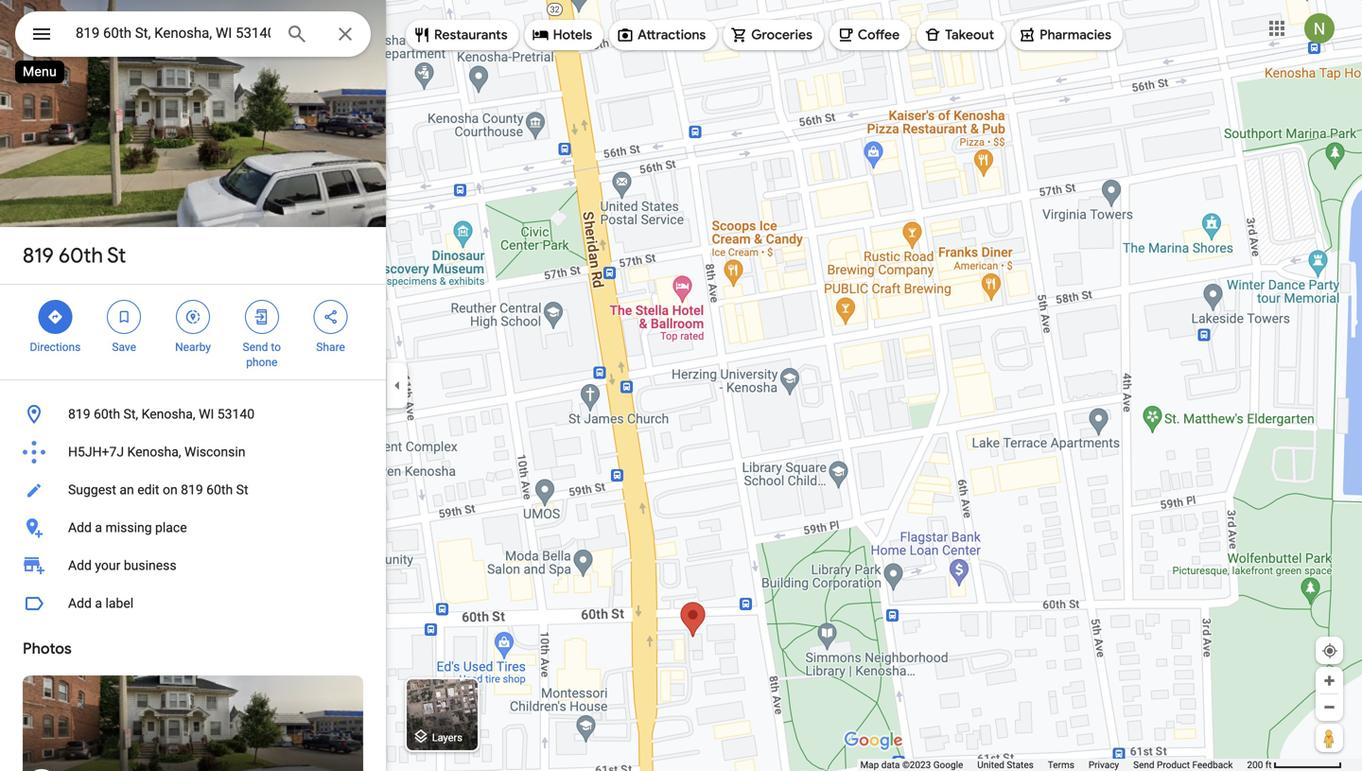 Task type: describe. For each thing, give the bounding box(es) containing it.
819 60th st
[[23, 242, 126, 269]]

60th for st
[[59, 242, 103, 269]]

google maps element
[[0, 0, 1362, 771]]

label
[[105, 596, 134, 611]]

h5jh+7j kenosha, wisconsin
[[68, 444, 245, 460]]

actions for 819 60th st region
[[0, 285, 386, 379]]

819 60th st, kenosha, wi 53140
[[68, 406, 255, 422]]

a for label
[[95, 596, 102, 611]]


[[322, 307, 339, 327]]

a for missing
[[95, 520, 102, 535]]

add a missing place button
[[0, 509, 386, 547]]

zoom in image
[[1323, 674, 1337, 688]]

edit
[[137, 482, 159, 498]]

directions
[[30, 341, 81, 354]]

st inside button
[[236, 482, 248, 498]]

suggest an edit on 819 60th st
[[68, 482, 248, 498]]

add a label
[[68, 596, 134, 611]]

wisconsin
[[185, 444, 245, 460]]

takeout button
[[917, 12, 1006, 58]]

map data ©2023 google
[[860, 759, 963, 771]]

attractions
[[638, 26, 706, 44]]

hotels button
[[525, 12, 604, 58]]

st,
[[123, 406, 138, 422]]

819 60th St, Kenosha, WI 53140 field
[[15, 11, 371, 57]]

53140
[[217, 406, 255, 422]]

h5jh+7j kenosha, wisconsin button
[[0, 433, 386, 471]]

states
[[1007, 759, 1034, 771]]

add a label button
[[0, 585, 386, 623]]

2 horizontal spatial 819
[[181, 482, 203, 498]]

 button
[[15, 11, 68, 61]]

0 vertical spatial kenosha,
[[142, 406, 196, 422]]

send for send product feedback
[[1134, 759, 1155, 771]]

200
[[1247, 759, 1263, 771]]

show your location image
[[1322, 642, 1339, 659]]

united
[[978, 759, 1005, 771]]

restaurants
[[434, 26, 508, 44]]

none field inside '819 60th st, kenosha, wi 53140' field
[[76, 22, 271, 44]]

place
[[155, 520, 187, 535]]

819 for 819 60th st
[[23, 242, 54, 269]]

phone
[[246, 356, 278, 369]]

data
[[881, 759, 900, 771]]

60th for st,
[[94, 406, 120, 422]]


[[116, 307, 133, 327]]

©2023
[[903, 759, 931, 771]]

819 60th st main content
[[0, 0, 386, 771]]

photos
[[23, 639, 72, 658]]

add for add a missing place
[[68, 520, 92, 535]]

restaurants button
[[406, 12, 519, 58]]

send for send to phone
[[243, 341, 268, 354]]

add for add your business
[[68, 558, 92, 573]]

2 vertical spatial 60th
[[206, 482, 233, 498]]

attractions button
[[609, 12, 717, 58]]

groceries button
[[723, 12, 824, 58]]

missing
[[105, 520, 152, 535]]

on
[[163, 482, 178, 498]]

united states button
[[978, 759, 1034, 771]]

add your business
[[68, 558, 177, 573]]

google account: natalie lubich  
(natalie.lubich@adept.ai) image
[[1305, 13, 1335, 44]]

terms button
[[1048, 759, 1075, 771]]

819 60th st, kenosha, wi 53140 button
[[0, 395, 386, 433]]


[[184, 307, 202, 327]]



Task type: locate. For each thing, give the bounding box(es) containing it.
footer containing map data ©2023 google
[[860, 759, 1247, 771]]

kenosha, up suggest an edit on 819 60th st
[[127, 444, 181, 460]]

1 horizontal spatial send
[[1134, 759, 1155, 771]]

add left label
[[68, 596, 92, 611]]

st
[[107, 242, 126, 269], [236, 482, 248, 498]]

google
[[934, 759, 963, 771]]

kenosha,
[[142, 406, 196, 422], [127, 444, 181, 460]]

2 vertical spatial add
[[68, 596, 92, 611]]

collapse side panel image
[[387, 375, 408, 396]]

footer
[[860, 759, 1247, 771]]

ft
[[1266, 759, 1272, 771]]

 search field
[[15, 11, 371, 61]]

60th
[[59, 242, 103, 269], [94, 406, 120, 422], [206, 482, 233, 498]]

0 vertical spatial 60th
[[59, 242, 103, 269]]

hotels
[[553, 26, 592, 44]]

a left missing
[[95, 520, 102, 535]]

send product feedback button
[[1134, 759, 1233, 771]]


[[30, 20, 53, 48]]

60th down wisconsin
[[206, 482, 233, 498]]

1 add from the top
[[68, 520, 92, 535]]

1 horizontal spatial st
[[236, 482, 248, 498]]

wi
[[199, 406, 214, 422]]

0 vertical spatial st
[[107, 242, 126, 269]]

to
[[271, 341, 281, 354]]

2 add from the top
[[68, 558, 92, 573]]

send inside send to phone
[[243, 341, 268, 354]]

1 vertical spatial a
[[95, 596, 102, 611]]

pharmacies
[[1040, 26, 1112, 44]]

add down suggest
[[68, 520, 92, 535]]

60th left st,
[[94, 406, 120, 422]]

add for add a label
[[68, 596, 92, 611]]

business
[[124, 558, 177, 573]]

show street view coverage image
[[1316, 724, 1343, 752]]

1 horizontal spatial 819
[[68, 406, 90, 422]]

None field
[[76, 22, 271, 44]]

200 ft button
[[1247, 759, 1343, 771]]

3 add from the top
[[68, 596, 92, 611]]

1 vertical spatial 819
[[68, 406, 90, 422]]

pharmacies button
[[1011, 12, 1123, 58]]


[[253, 307, 270, 327]]

1 a from the top
[[95, 520, 102, 535]]

your
[[95, 558, 120, 573]]

send up phone
[[243, 341, 268, 354]]

send product feedback
[[1134, 759, 1233, 771]]

0 horizontal spatial send
[[243, 341, 268, 354]]

takeout
[[945, 26, 994, 44]]

suggest
[[68, 482, 116, 498]]

1 vertical spatial add
[[68, 558, 92, 573]]

0 horizontal spatial st
[[107, 242, 126, 269]]

add your business link
[[0, 547, 386, 585]]

send left product
[[1134, 759, 1155, 771]]


[[47, 307, 64, 327]]

st up the 
[[107, 242, 126, 269]]

an
[[120, 482, 134, 498]]

footer inside google maps element
[[860, 759, 1247, 771]]

zoom out image
[[1323, 700, 1337, 714]]

0 vertical spatial 819
[[23, 242, 54, 269]]

60th up 
[[59, 242, 103, 269]]

200 ft
[[1247, 759, 1272, 771]]

share
[[316, 341, 345, 354]]

a
[[95, 520, 102, 535], [95, 596, 102, 611]]

send inside button
[[1134, 759, 1155, 771]]

layers
[[432, 732, 463, 743]]

nearby
[[175, 341, 211, 354]]

send to phone
[[243, 341, 281, 369]]

save
[[112, 341, 136, 354]]

product
[[1157, 759, 1190, 771]]

kenosha, right st,
[[142, 406, 196, 422]]

1 vertical spatial kenosha,
[[127, 444, 181, 460]]

819
[[23, 242, 54, 269], [68, 406, 90, 422], [181, 482, 203, 498]]

coffee button
[[830, 12, 911, 58]]

map
[[860, 759, 879, 771]]

coffee
[[858, 26, 900, 44]]

add left your
[[68, 558, 92, 573]]

suggest an edit on 819 60th st button
[[0, 471, 386, 509]]

0 horizontal spatial 819
[[23, 242, 54, 269]]

a left label
[[95, 596, 102, 611]]

groceries
[[751, 26, 813, 44]]

privacy button
[[1089, 759, 1119, 771]]

819 for 819 60th st, kenosha, wi 53140
[[68, 406, 90, 422]]

add
[[68, 520, 92, 535], [68, 558, 92, 573], [68, 596, 92, 611]]

terms
[[1048, 759, 1075, 771]]

add a missing place
[[68, 520, 187, 535]]

819 up 
[[23, 242, 54, 269]]

819 right the on
[[181, 482, 203, 498]]

0 vertical spatial add
[[68, 520, 92, 535]]

2 vertical spatial 819
[[181, 482, 203, 498]]

1 vertical spatial st
[[236, 482, 248, 498]]

2 a from the top
[[95, 596, 102, 611]]

privacy
[[1089, 759, 1119, 771]]

st down wisconsin
[[236, 482, 248, 498]]

1 vertical spatial 60th
[[94, 406, 120, 422]]

united states
[[978, 759, 1034, 771]]

0 vertical spatial a
[[95, 520, 102, 535]]

h5jh+7j
[[68, 444, 124, 460]]

send
[[243, 341, 268, 354], [1134, 759, 1155, 771]]

1 vertical spatial send
[[1134, 759, 1155, 771]]

819 up the h5jh+7j
[[68, 406, 90, 422]]

0 vertical spatial send
[[243, 341, 268, 354]]

feedback
[[1192, 759, 1233, 771]]



Task type: vqa. For each thing, say whether or not it's contained in the screenshot.
middle 60th
yes



